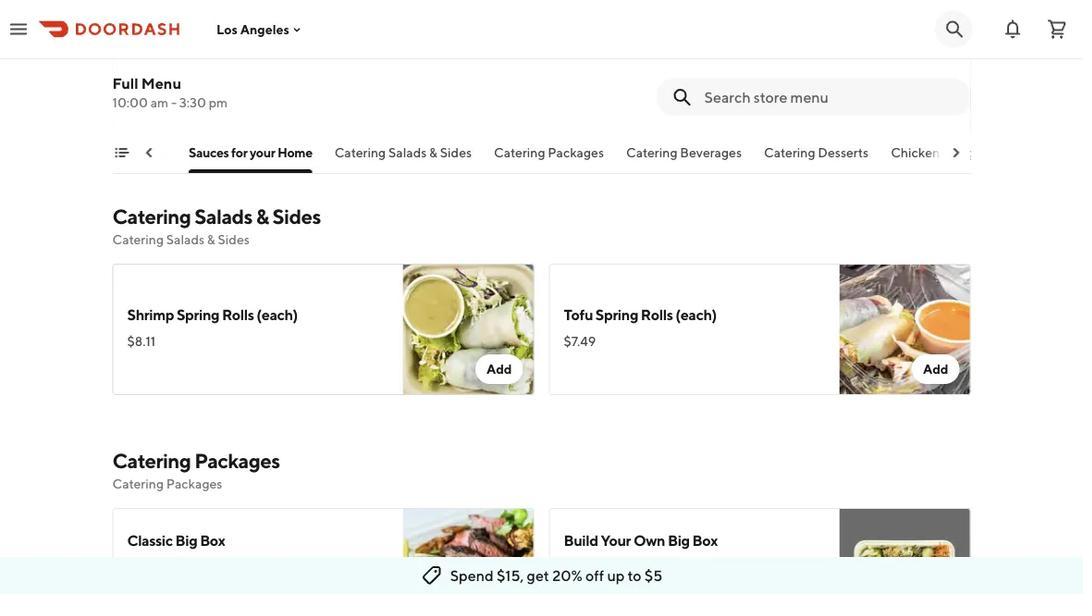 Task type: describe. For each thing, give the bounding box(es) containing it.
up
[[607, 567, 625, 584]]

scroll menu navigation left image
[[142, 145, 157, 160]]

1 box from the left
[[200, 532, 225, 550]]

vegan
[[564, 86, 600, 101]]

catering desserts button
[[764, 143, 869, 173]]

build
[[564, 532, 598, 550]]

coconut.
[[735, 68, 790, 83]]

classic
[[127, 532, 173, 550]]

catering beverages button
[[627, 143, 742, 173]]

shrimp
[[127, 306, 174, 324]]

curry
[[231, 62, 267, 80]]

build your own big box
[[564, 532, 718, 550]]

show menu categories image
[[114, 145, 129, 160]]

green
[[127, 62, 168, 80]]

catering for catering desserts
[[764, 145, 816, 160]]

open menu image
[[7, 18, 30, 40]]

add for shrimp spring rolls (each)
[[487, 362, 512, 377]]

full menu 10:00 am - 3:30 pm
[[112, 75, 228, 110]]

tofu spring rolls (each)
[[564, 306, 717, 324]]

green coconut curry
[[127, 62, 267, 80]]

for
[[231, 145, 248, 160]]

& for catering salads & sides catering salads & sides
[[256, 205, 269, 229]]

pm
[[209, 95, 228, 110]]

gluten free desserts button
[[43, 143, 167, 173]]

blend
[[613, 68, 648, 83]]

coconut
[[171, 62, 228, 80]]

salads for catering salads & sides catering salads & sides
[[195, 205, 253, 229]]

packages for catering packages
[[548, 145, 604, 160]]

free
[[86, 145, 113, 160]]

*peanut sauce creamy blend with lime and coconut. vegan
[[564, 43, 790, 101]]

scroll menu navigation right image
[[949, 145, 964, 160]]

notification bell image
[[1002, 18, 1025, 40]]

los angeles
[[217, 22, 290, 37]]

get
[[527, 567, 550, 584]]

0 horizontal spatial sides
[[218, 232, 250, 248]]

chicken wings button
[[891, 143, 981, 173]]

2 vertical spatial &
[[207, 232, 215, 248]]

shrimp spring rolls (each) image
[[403, 264, 534, 396]]

spring for tofu
[[596, 306, 639, 324]]

own
[[634, 532, 666, 550]]

rolls for tofu spring rolls (each)
[[641, 306, 673, 324]]

off
[[586, 567, 605, 584]]

1 big from the left
[[175, 532, 197, 550]]

shrimp spring rolls (each)
[[127, 306, 298, 324]]

classic big box image
[[403, 509, 534, 594]]

1 desserts from the left
[[116, 145, 167, 160]]

& for catering salads & sides
[[429, 145, 438, 160]]

*peanut sauce image
[[840, 20, 971, 151]]

$10.00
[[127, 90, 170, 105]]

catering for catering salads & sides catering salads & sides
[[112, 205, 191, 229]]

-
[[171, 95, 177, 110]]

tofu
[[564, 306, 593, 324]]

build your own big box image
[[840, 509, 971, 594]]

spend $15, get 20% off up to $5
[[450, 567, 663, 584]]

rolls for shrimp spring rolls (each)
[[222, 306, 254, 324]]

$5
[[645, 567, 663, 584]]

creamy
[[564, 68, 610, 83]]

classic big box
[[127, 532, 225, 550]]

home
[[278, 145, 313, 160]]

catering for catering packages catering packages
[[112, 449, 191, 473]]



Task type: locate. For each thing, give the bounding box(es) containing it.
spend
[[450, 567, 494, 584]]

2 rolls from the left
[[641, 306, 673, 324]]

box right own
[[693, 532, 718, 550]]

&
[[429, 145, 438, 160], [256, 205, 269, 229], [207, 232, 215, 248]]

0 horizontal spatial box
[[200, 532, 225, 550]]

2 horizontal spatial sides
[[440, 145, 472, 160]]

chicken
[[891, 145, 940, 160]]

wings
[[943, 145, 981, 160]]

0 horizontal spatial (each)
[[257, 306, 298, 324]]

add button
[[476, 355, 523, 385], [912, 355, 960, 385]]

2 box from the left
[[693, 532, 718, 550]]

$8.11
[[127, 334, 156, 349]]

1 horizontal spatial desserts
[[818, 145, 869, 160]]

beverages
[[681, 145, 742, 160]]

1 (each) from the left
[[257, 306, 298, 324]]

green coconut curry image
[[403, 20, 534, 151]]

10:00
[[112, 95, 148, 110]]

tofu spring rolls (each) image
[[840, 264, 971, 396]]

1 rolls from the left
[[222, 306, 254, 324]]

1 vertical spatial sides
[[273, 205, 321, 229]]

desserts right free at the top of the page
[[116, 145, 167, 160]]

rolls right tofu
[[641, 306, 673, 324]]

full
[[112, 75, 138, 92]]

gluten
[[43, 145, 84, 160]]

catering desserts
[[764, 145, 869, 160]]

1 horizontal spatial spring
[[596, 306, 639, 324]]

1 horizontal spatial (each)
[[676, 306, 717, 324]]

1 vertical spatial packages
[[195, 449, 280, 473]]

los
[[217, 22, 238, 37]]

spring right shrimp
[[177, 306, 219, 324]]

catering inside "button"
[[494, 145, 546, 160]]

rolls
[[222, 306, 254, 324], [641, 306, 673, 324]]

desserts down item search search box
[[818, 145, 869, 160]]

catering for catering packages
[[494, 145, 546, 160]]

(each) for shrimp spring rolls (each)
[[257, 306, 298, 324]]

1 horizontal spatial add
[[924, 362, 949, 377]]

catering for catering beverages
[[627, 145, 678, 160]]

Item Search search field
[[705, 87, 956, 107]]

20%
[[553, 567, 583, 584]]

2 add button from the left
[[912, 355, 960, 385]]

add
[[487, 362, 512, 377], [924, 362, 949, 377]]

sides for catering salads & sides catering salads & sides
[[273, 205, 321, 229]]

packages inside "button"
[[548, 145, 604, 160]]

sauces for your home
[[189, 145, 313, 160]]

2 horizontal spatial &
[[429, 145, 438, 160]]

catering
[[335, 145, 386, 160], [494, 145, 546, 160], [627, 145, 678, 160], [764, 145, 816, 160], [112, 205, 191, 229], [112, 232, 164, 248], [112, 449, 191, 473], [112, 477, 164, 492]]

big
[[175, 532, 197, 550], [668, 532, 690, 550]]

$15,
[[497, 567, 524, 584]]

lime
[[679, 68, 708, 83]]

to
[[628, 567, 642, 584]]

spring right tofu
[[596, 306, 639, 324]]

add button for tofu spring rolls (each)
[[912, 355, 960, 385]]

0 horizontal spatial add button
[[476, 355, 523, 385]]

2 (each) from the left
[[676, 306, 717, 324]]

2 vertical spatial packages
[[166, 477, 223, 492]]

salads
[[389, 145, 427, 160], [195, 205, 253, 229], [166, 232, 205, 248]]

big right classic on the bottom left of the page
[[175, 532, 197, 550]]

spring
[[177, 306, 219, 324], [596, 306, 639, 324]]

am
[[151, 95, 169, 110]]

catering packages
[[494, 145, 604, 160]]

2 big from the left
[[668, 532, 690, 550]]

(each)
[[257, 306, 298, 324], [676, 306, 717, 324]]

2 spring from the left
[[596, 306, 639, 324]]

0 horizontal spatial add
[[487, 362, 512, 377]]

(each) for tofu spring rolls (each)
[[676, 306, 717, 324]]

1 horizontal spatial box
[[693, 532, 718, 550]]

packages
[[548, 145, 604, 160], [195, 449, 280, 473], [166, 477, 223, 492]]

2 vertical spatial salads
[[166, 232, 205, 248]]

1 vertical spatial &
[[256, 205, 269, 229]]

0 items, open order cart image
[[1047, 18, 1069, 40]]

packages for catering packages catering packages
[[195, 449, 280, 473]]

2 desserts from the left
[[818, 145, 869, 160]]

catering salads & sides
[[335, 145, 472, 160]]

1 horizontal spatial rolls
[[641, 306, 673, 324]]

catering beverages
[[627, 145, 742, 160]]

1 horizontal spatial big
[[668, 532, 690, 550]]

add for tofu spring rolls (each)
[[924, 362, 949, 377]]

box right classic on the bottom left of the page
[[200, 532, 225, 550]]

*peanut
[[564, 43, 617, 61]]

1 horizontal spatial sides
[[273, 205, 321, 229]]

big right own
[[668, 532, 690, 550]]

salads for catering salads & sides
[[389, 145, 427, 160]]

0 horizontal spatial &
[[207, 232, 215, 248]]

box
[[200, 532, 225, 550], [693, 532, 718, 550]]

1 horizontal spatial &
[[256, 205, 269, 229]]

catering salads & sides catering salads & sides
[[112, 205, 321, 248]]

2 add from the left
[[924, 362, 949, 377]]

with
[[650, 68, 676, 83]]

1 vertical spatial salads
[[195, 205, 253, 229]]

gluten free desserts
[[43, 145, 167, 160]]

1 horizontal spatial add button
[[912, 355, 960, 385]]

your
[[601, 532, 631, 550]]

and
[[710, 68, 733, 83]]

spring for shrimp
[[177, 306, 219, 324]]

sides
[[440, 145, 472, 160], [273, 205, 321, 229], [218, 232, 250, 248]]

desserts
[[116, 145, 167, 160], [818, 145, 869, 160]]

catering for catering salads & sides
[[335, 145, 386, 160]]

sides inside button
[[440, 145, 472, 160]]

catering packages catering packages
[[112, 449, 280, 492]]

los angeles button
[[217, 22, 304, 37]]

0 horizontal spatial spring
[[177, 306, 219, 324]]

rolls right shrimp
[[222, 306, 254, 324]]

1 spring from the left
[[177, 306, 219, 324]]

1 add button from the left
[[476, 355, 523, 385]]

salads inside button
[[389, 145, 427, 160]]

catering packages button
[[494, 143, 604, 173]]

sauce
[[620, 43, 659, 61]]

0 horizontal spatial big
[[175, 532, 197, 550]]

0 vertical spatial packages
[[548, 145, 604, 160]]

0 vertical spatial sides
[[440, 145, 472, 160]]

0 vertical spatial salads
[[389, 145, 427, 160]]

sauces
[[189, 145, 229, 160]]

0 horizontal spatial rolls
[[222, 306, 254, 324]]

& inside button
[[429, 145, 438, 160]]

1 add from the left
[[487, 362, 512, 377]]

angeles
[[240, 22, 290, 37]]

0 horizontal spatial desserts
[[116, 145, 167, 160]]

$7.49
[[564, 334, 596, 349]]

catering salads & sides button
[[335, 143, 472, 173]]

0 vertical spatial &
[[429, 145, 438, 160]]

sides for catering salads & sides
[[440, 145, 472, 160]]

chicken wings
[[891, 145, 981, 160]]

your
[[250, 145, 275, 160]]

3:30
[[179, 95, 206, 110]]

menu
[[141, 75, 181, 92]]

2 vertical spatial sides
[[218, 232, 250, 248]]

add button for shrimp spring rolls (each)
[[476, 355, 523, 385]]



Task type: vqa. For each thing, say whether or not it's contained in the screenshot.
the rightmost the Desserts
yes



